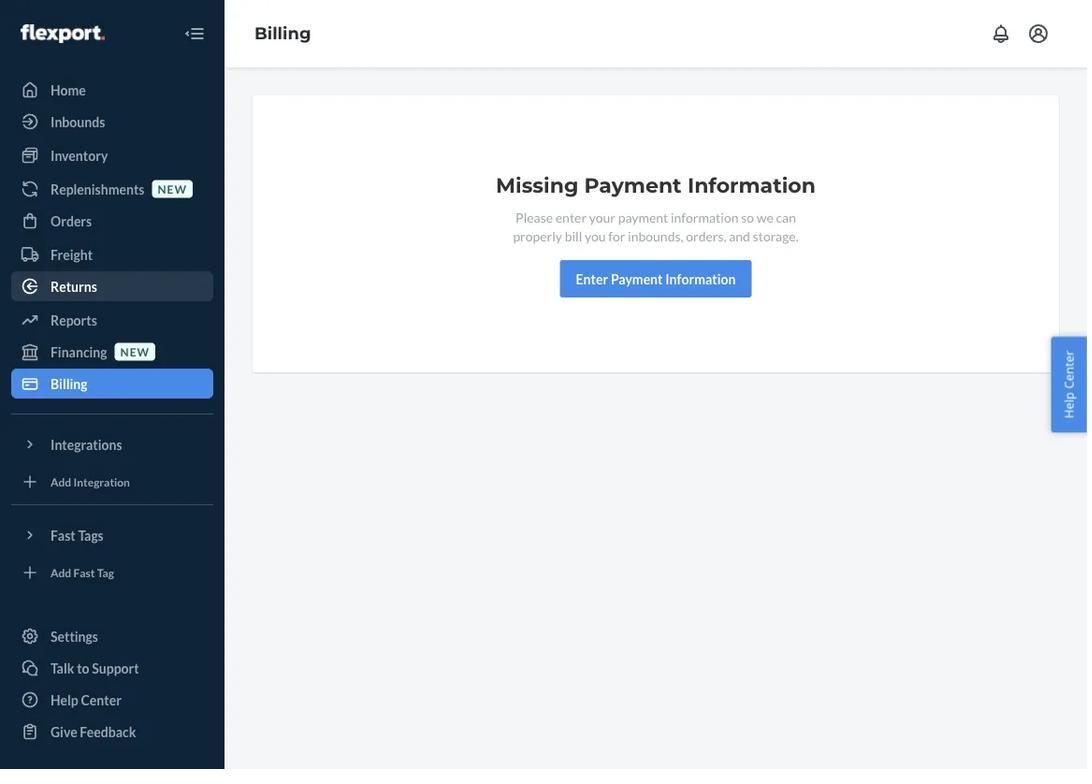 Task type: locate. For each thing, give the bounding box(es) containing it.
open account menu image
[[1028, 22, 1050, 45]]

and
[[729, 228, 751, 244]]

open notifications image
[[990, 22, 1013, 45]]

billing link right close navigation image
[[255, 23, 311, 44]]

billing link
[[255, 23, 311, 44], [11, 369, 213, 399]]

missing payment information
[[496, 173, 816, 198]]

please
[[516, 209, 553, 225]]

0 vertical spatial payment
[[585, 173, 682, 198]]

for
[[609, 228, 626, 244]]

payment for missing
[[585, 173, 682, 198]]

billing link down financing
[[11, 369, 213, 399]]

new for replenishments
[[158, 182, 187, 196]]

information for enter payment information
[[666, 271, 736, 287]]

0 horizontal spatial billing
[[51, 376, 88, 392]]

information
[[671, 209, 739, 225]]

billing down financing
[[51, 376, 88, 392]]

fast left the tags
[[51, 527, 76, 543]]

0 vertical spatial help center
[[1061, 351, 1078, 419]]

0 horizontal spatial new
[[120, 345, 150, 358]]

new for financing
[[120, 345, 150, 358]]

1 horizontal spatial billing link
[[255, 23, 311, 44]]

1 vertical spatial help center
[[51, 692, 122, 708]]

0 vertical spatial add
[[51, 475, 71, 489]]

billing right close navigation image
[[255, 23, 311, 44]]

new down reports link
[[120, 345, 150, 358]]

add integration
[[51, 475, 130, 489]]

add fast tag link
[[11, 558, 213, 588]]

0 vertical spatial fast
[[51, 527, 76, 543]]

inbounds
[[51, 114, 105, 130]]

center
[[1061, 351, 1078, 389], [81, 692, 122, 708]]

orders
[[51, 213, 92, 229]]

new
[[158, 182, 187, 196], [120, 345, 150, 358]]

1 vertical spatial information
[[666, 271, 736, 287]]

payment up the payment
[[585, 173, 682, 198]]

1 vertical spatial fast
[[73, 566, 95, 579]]

talk to support button
[[11, 653, 213, 683]]

2 add from the top
[[51, 566, 71, 579]]

1 vertical spatial center
[[81, 692, 122, 708]]

1 vertical spatial new
[[120, 345, 150, 358]]

new up the orders link
[[158, 182, 187, 196]]

please enter your payment information so we can properly bill you for inbounds, orders, and storage.
[[513, 209, 799, 244]]

inventory
[[51, 147, 108, 163]]

inbounds,
[[628, 228, 684, 244]]

returns
[[51, 278, 97, 294]]

billing
[[255, 23, 311, 44], [51, 376, 88, 392]]

help
[[1061, 392, 1078, 419], [51, 692, 78, 708]]

give feedback button
[[11, 717, 213, 747]]

storage.
[[753, 228, 799, 244]]

payment
[[585, 173, 682, 198], [611, 271, 663, 287]]

0 vertical spatial help
[[1061, 392, 1078, 419]]

enter payment information
[[576, 271, 736, 287]]

payment right enter
[[611, 271, 663, 287]]

flexport logo image
[[21, 24, 105, 43]]

add
[[51, 475, 71, 489], [51, 566, 71, 579]]

information
[[688, 173, 816, 198], [666, 271, 736, 287]]

support
[[92, 660, 139, 676]]

add down fast tags
[[51, 566, 71, 579]]

1 vertical spatial add
[[51, 566, 71, 579]]

help center button
[[1052, 337, 1088, 433]]

information down orders,
[[666, 271, 736, 287]]

1 vertical spatial payment
[[611, 271, 663, 287]]

help inside button
[[1061, 392, 1078, 419]]

1 horizontal spatial new
[[158, 182, 187, 196]]

integration
[[73, 475, 130, 489]]

payment
[[618, 209, 669, 225]]

feedback
[[80, 724, 136, 740]]

freight link
[[11, 240, 213, 270]]

information inside button
[[666, 271, 736, 287]]

fast
[[51, 527, 76, 543], [73, 566, 95, 579]]

1 horizontal spatial billing
[[255, 23, 311, 44]]

so
[[742, 209, 755, 225]]

orders link
[[11, 206, 213, 236]]

information up the so
[[688, 173, 816, 198]]

center inside button
[[1061, 351, 1078, 389]]

information for missing payment information
[[688, 173, 816, 198]]

1 add from the top
[[51, 475, 71, 489]]

home
[[51, 82, 86, 98]]

inbounds link
[[11, 107, 213, 137]]

0 vertical spatial information
[[688, 173, 816, 198]]

fast left tag
[[73, 566, 95, 579]]

financing
[[51, 344, 107, 360]]

add left "integration"
[[51, 475, 71, 489]]

0 vertical spatial billing
[[255, 23, 311, 44]]

integrations button
[[11, 430, 213, 460]]

1 horizontal spatial help center
[[1061, 351, 1078, 419]]

0 horizontal spatial billing link
[[11, 369, 213, 399]]

fast tags
[[51, 527, 104, 543]]

help center
[[1061, 351, 1078, 419], [51, 692, 122, 708]]

0 vertical spatial new
[[158, 182, 187, 196]]

0 horizontal spatial help
[[51, 692, 78, 708]]

we
[[757, 209, 774, 225]]

1 horizontal spatial help
[[1061, 392, 1078, 419]]

1 horizontal spatial center
[[1061, 351, 1078, 389]]

bill
[[565, 228, 583, 244]]

replenishments
[[51, 181, 145, 197]]

payment inside enter payment information button
[[611, 271, 663, 287]]

give feedback
[[51, 724, 136, 740]]

0 vertical spatial center
[[1061, 351, 1078, 389]]

help center inside button
[[1061, 351, 1078, 419]]

add fast tag
[[51, 566, 114, 579]]



Task type: describe. For each thing, give the bounding box(es) containing it.
payment for enter
[[611, 271, 663, 287]]

help center link
[[11, 685, 213, 715]]

close navigation image
[[183, 22, 206, 45]]

tags
[[78, 527, 104, 543]]

to
[[77, 660, 89, 676]]

talk to support
[[51, 660, 139, 676]]

properly
[[513, 228, 563, 244]]

reports link
[[11, 305, 213, 335]]

inventory link
[[11, 140, 213, 170]]

enter
[[556, 209, 587, 225]]

reports
[[51, 312, 97, 328]]

enter payment information button
[[560, 260, 752, 298]]

settings link
[[11, 622, 213, 652]]

0 horizontal spatial help center
[[51, 692, 122, 708]]

0 vertical spatial billing link
[[255, 23, 311, 44]]

integrations
[[51, 437, 122, 453]]

add for add integration
[[51, 475, 71, 489]]

freight
[[51, 247, 93, 263]]

missing
[[496, 173, 579, 198]]

fast inside "dropdown button"
[[51, 527, 76, 543]]

settings
[[51, 629, 98, 645]]

1 vertical spatial billing
[[51, 376, 88, 392]]

your
[[590, 209, 616, 225]]

returns link
[[11, 271, 213, 301]]

0 horizontal spatial center
[[81, 692, 122, 708]]

1 vertical spatial billing link
[[11, 369, 213, 399]]

you
[[585, 228, 606, 244]]

add integration link
[[11, 467, 213, 497]]

home link
[[11, 75, 213, 105]]

talk
[[51, 660, 74, 676]]

orders,
[[686, 228, 727, 244]]

tag
[[97, 566, 114, 579]]

give
[[51, 724, 77, 740]]

1 vertical spatial help
[[51, 692, 78, 708]]

add for add fast tag
[[51, 566, 71, 579]]

enter
[[576, 271, 609, 287]]

fast tags button
[[11, 520, 213, 550]]

can
[[776, 209, 797, 225]]



Task type: vqa. For each thing, say whether or not it's contained in the screenshot.
NEVER
no



